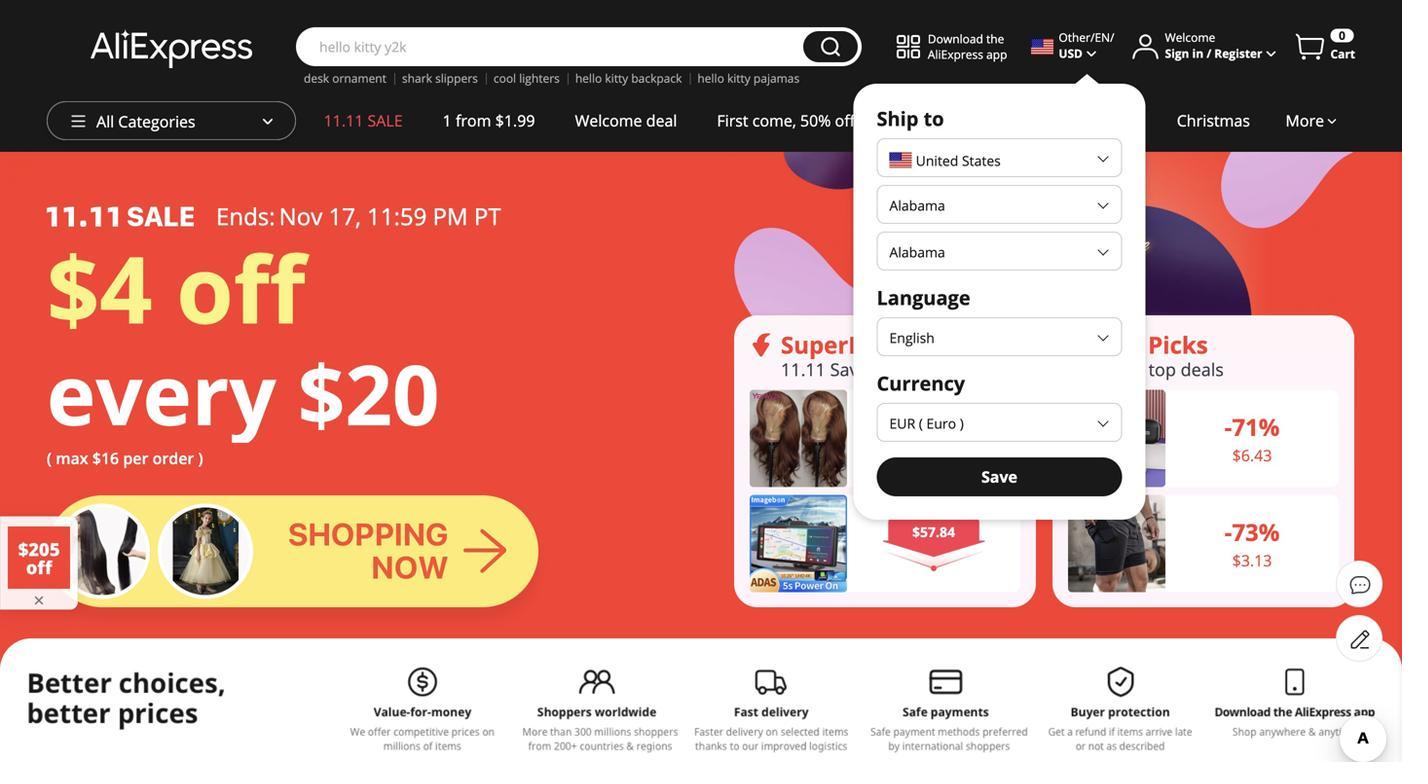 Task type: vqa. For each thing, say whether or not it's contained in the screenshot.
the $57.84 link on the bottom of the page
yes



Task type: describe. For each thing, give the bounding box(es) containing it.
$34.22 link
[[750, 390, 1021, 487]]

/ for en
[[1111, 29, 1115, 45]]

from
[[456, 110, 491, 131]]

icon image for superdeals
[[750, 334, 774, 357]]

deals
[[1181, 358, 1224, 382]]

0 vertical spatial (
[[919, 415, 923, 433]]

cool
[[494, 70, 516, 86]]

top picks
[[1100, 329, 1209, 361]]

-71% $6.43
[[1225, 411, 1280, 466]]

17,
[[329, 201, 361, 232]]

pop picture image
[[8, 527, 70, 589]]

come,
[[753, 110, 797, 131]]

aliexpress
[[928, 46, 984, 62]]

first come, 50% off link
[[697, 101, 875, 140]]

picks
[[1149, 329, 1209, 361]]

- for 71%
[[1225, 411, 1233, 443]]

kitty for backpack
[[605, 70, 629, 86]]

first
[[717, 110, 749, 131]]

hello for hello kitty pajamas
[[698, 70, 725, 86]]

shark slippers link
[[402, 70, 478, 86]]

close image
[[31, 593, 47, 609]]

$20
[[298, 337, 440, 450]]

first come, 50% off
[[717, 110, 855, 131]]

off inside first come, 50% off link
[[835, 110, 855, 131]]

language
[[877, 284, 971, 311]]

1 horizontal spatial )
[[960, 415, 964, 433]]

$16
[[92, 448, 119, 469]]

sign in / register
[[1166, 45, 1263, 61]]

hello for hello kitty backpack
[[576, 70, 602, 86]]

more
[[1286, 110, 1325, 131]]

categories
[[118, 111, 195, 132]]

11.11 save big
[[781, 358, 898, 382]]

per
[[123, 448, 148, 469]]

states
[[962, 151, 1001, 170]]

en
[[1095, 29, 1111, 45]]

download
[[928, 30, 984, 47]]

top
[[1149, 358, 1177, 382]]

choice link
[[875, 101, 964, 140]]

sale
[[368, 110, 403, 131]]

) inside every $20 ( max $16 per order )
[[198, 448, 203, 469]]

usd
[[1059, 45, 1083, 61]]

ends:
[[216, 201, 275, 232]]

cool lighters link
[[494, 70, 560, 86]]

cart
[[1331, 46, 1356, 62]]

-73% $3.13
[[1225, 517, 1280, 571]]

backpack
[[632, 70, 682, 86]]

in
[[1193, 45, 1204, 61]]

currency
[[877, 370, 966, 397]]

hello kitty backpack
[[576, 70, 682, 86]]

0 horizontal spatial 11.11
[[324, 110, 364, 131]]

pm
[[433, 201, 468, 232]]

$4 off
[[47, 225, 305, 351]]

all
[[96, 111, 114, 132]]

73%
[[1233, 517, 1280, 548]]

top
[[1100, 329, 1143, 361]]

eur ( euro )
[[890, 415, 964, 433]]

/ for in
[[1207, 45, 1212, 61]]

1 from $1.99 link
[[423, 101, 555, 140]]

deal
[[647, 110, 677, 131]]

1
[[443, 110, 452, 131]]

register
[[1215, 45, 1263, 61]]

desk ornament link
[[304, 70, 387, 86]]

$57.84 link
[[750, 495, 1021, 593]]

every $20 ( max $16 per order )
[[47, 337, 440, 469]]

icon image for top picks
[[1069, 334, 1092, 357]]



Task type: locate. For each thing, give the bounding box(es) containing it.
-
[[1225, 411, 1233, 443], [1225, 517, 1233, 548]]

christmas link
[[1158, 101, 1271, 140]]

$1.99
[[496, 110, 535, 131]]

0
[[1340, 27, 1346, 43]]

0 vertical spatial save
[[831, 358, 869, 382]]

71%
[[1233, 411, 1280, 443]]

/
[[1111, 29, 1115, 45], [1207, 45, 1212, 61]]

11.11 top deals
[[1100, 358, 1224, 382]]

to
[[924, 105, 945, 132]]

)
[[960, 415, 964, 433], [198, 448, 203, 469]]

1 vertical spatial save
[[982, 467, 1018, 488]]

1 horizontal spatial welcome
[[1166, 29, 1216, 45]]

icon image left 'top'
[[1069, 334, 1092, 357]]

ship to
[[877, 105, 945, 132]]

english
[[890, 329, 935, 347]]

1 horizontal spatial kitty
[[728, 70, 751, 86]]

1 vertical spatial -
[[1225, 517, 1233, 548]]

big
[[873, 358, 898, 382]]

icon image
[[750, 334, 774, 357], [1069, 334, 1092, 357]]

11:59
[[367, 201, 427, 232]]

0 horizontal spatial off
[[176, 225, 305, 351]]

0 horizontal spatial save
[[831, 358, 869, 382]]

1 kitty from the left
[[605, 70, 629, 86]]

welcome up christmas
[[1166, 29, 1216, 45]]

kitty
[[605, 70, 629, 86], [728, 70, 751, 86]]

kitty left pajamas
[[728, 70, 751, 86]]

0 vertical spatial )
[[960, 415, 964, 433]]

0 vertical spatial off
[[835, 110, 855, 131]]

1 vertical spatial off
[[176, 225, 305, 351]]

ornament
[[332, 70, 387, 86]]

ends: nov 17, 11:59 pm pt
[[216, 201, 501, 232]]

$57.84
[[913, 523, 956, 542]]

11.11 for top picks
[[1100, 358, 1145, 382]]

1 horizontal spatial off
[[835, 110, 855, 131]]

1 vertical spatial welcome
[[575, 110, 642, 131]]

superdeals
[[781, 329, 913, 361]]

11.11 sale
[[324, 110, 403, 131]]

shark slippers
[[402, 70, 478, 86]]

0 vertical spatial welcome
[[1166, 29, 1216, 45]]

all categories
[[96, 111, 195, 132]]

11.11 left top
[[1100, 358, 1145, 382]]

download the aliexpress app
[[928, 30, 1008, 62]]

alabama
[[890, 196, 946, 215], [890, 243, 946, 262]]

icon image left superdeals
[[750, 334, 774, 357]]

other/ en /
[[1059, 29, 1115, 45]]

sign
[[1166, 45, 1190, 61]]

) right order
[[198, 448, 203, 469]]

welcome deal
[[575, 110, 677, 131]]

eur
[[890, 415, 916, 433]]

ship
[[877, 105, 919, 132]]

lighters
[[519, 70, 560, 86]]

11.11 left big
[[781, 358, 826, 382]]

1 horizontal spatial 11.11
[[781, 358, 826, 382]]

- inside -73% $3.13
[[1225, 517, 1233, 548]]

( left the max
[[47, 448, 52, 469]]

hello kitty pajamas link
[[698, 70, 800, 86]]

$4
[[47, 225, 152, 351]]

christmas
[[1178, 110, 1251, 131]]

1 horizontal spatial hello
[[698, 70, 725, 86]]

1 alabama from the top
[[890, 196, 946, 215]]

2 horizontal spatial 11.11
[[1100, 358, 1145, 382]]

welcome deal link
[[555, 101, 697, 140]]

0 horizontal spatial icon image
[[750, 334, 774, 357]]

order
[[153, 448, 194, 469]]

None button
[[804, 31, 858, 62]]

1 - from the top
[[1225, 411, 1233, 443]]

2 kitty from the left
[[728, 70, 751, 86]]

0 horizontal spatial kitty
[[605, 70, 629, 86]]

alabama down 'united'
[[890, 196, 946, 215]]

united states
[[916, 151, 1001, 170]]

app
[[987, 46, 1008, 62]]

1 horizontal spatial save
[[982, 467, 1018, 488]]

0 horizontal spatial /
[[1111, 29, 1115, 45]]

/ right in
[[1207, 45, 1212, 61]]

pajamas
[[754, 70, 800, 86]]

2 hello from the left
[[698, 70, 725, 86]]

off
[[835, 110, 855, 131], [176, 225, 305, 351]]

welcome for welcome deal
[[575, 110, 642, 131]]

2 - from the top
[[1225, 517, 1233, 548]]

welcome
[[1166, 29, 1216, 45], [575, 110, 642, 131]]

every
[[47, 337, 276, 450]]

hello down hello kitty y2k text field
[[576, 70, 602, 86]]

welcome down "hello kitty backpack"
[[575, 110, 642, 131]]

kitty left backpack
[[605, 70, 629, 86]]

the
[[987, 30, 1005, 47]]

hello kitty backpack link
[[576, 70, 682, 86]]

0 vertical spatial alabama
[[890, 196, 946, 215]]

2 icon image from the left
[[1069, 334, 1092, 357]]

alabama up language
[[890, 243, 946, 262]]

50%
[[801, 110, 831, 131]]

) right euro
[[960, 415, 964, 433]]

11.11 sale link
[[304, 101, 423, 140]]

1 vertical spatial alabama
[[890, 243, 946, 262]]

( inside every $20 ( max $16 per order )
[[47, 448, 52, 469]]

hello kitty pajamas
[[698, 70, 800, 86]]

( right eur
[[919, 415, 923, 433]]

11.11
[[324, 110, 364, 131], [781, 358, 826, 382], [1100, 358, 1145, 382]]

cool lighters
[[494, 70, 560, 86]]

$3.13
[[1233, 550, 1273, 571]]

0 horizontal spatial (
[[47, 448, 52, 469]]

11.11 for superdeals
[[781, 358, 826, 382]]

0 cart
[[1331, 27, 1356, 62]]

desk
[[304, 70, 329, 86]]

0 horizontal spatial )
[[198, 448, 203, 469]]

1 hello from the left
[[576, 70, 602, 86]]

hello
[[576, 70, 602, 86], [698, 70, 725, 86]]

$6.43
[[1233, 445, 1273, 466]]

1 vertical spatial (
[[47, 448, 52, 469]]

(
[[919, 415, 923, 433], [47, 448, 52, 469]]

pt
[[474, 201, 501, 232]]

0 horizontal spatial hello
[[576, 70, 602, 86]]

desk ornament
[[304, 70, 387, 86]]

1 vertical spatial )
[[198, 448, 203, 469]]

2 alabama from the top
[[890, 243, 946, 262]]

euro
[[927, 415, 957, 433]]

shark
[[402, 70, 432, 86]]

11.11 left sale
[[324, 110, 364, 131]]

0 horizontal spatial welcome
[[575, 110, 642, 131]]

other/
[[1059, 29, 1095, 45]]

1 icon image from the left
[[750, 334, 774, 357]]

- for 73%
[[1225, 517, 1233, 548]]

1 horizontal spatial (
[[919, 415, 923, 433]]

/ right other/
[[1111, 29, 1115, 45]]

- inside -71% $6.43
[[1225, 411, 1233, 443]]

nov
[[279, 201, 323, 232]]

0 vertical spatial -
[[1225, 411, 1233, 443]]

united
[[916, 151, 959, 170]]

kitty for pajamas
[[728, 70, 751, 86]]

max
[[56, 448, 88, 469]]

1 horizontal spatial icon image
[[1069, 334, 1092, 357]]

welcome for welcome
[[1166, 29, 1216, 45]]

slippers
[[435, 70, 478, 86]]

1 horizontal spatial /
[[1207, 45, 1212, 61]]

hello kitty y2k text field
[[310, 37, 794, 57]]

product image image
[[750, 390, 848, 487], [1069, 390, 1166, 487], [750, 495, 848, 593], [1069, 495, 1166, 593]]

choice
[[895, 110, 944, 131]]

hello up first
[[698, 70, 725, 86]]

$34.22
[[913, 418, 956, 436]]

welcome inside welcome deal link
[[575, 110, 642, 131]]



